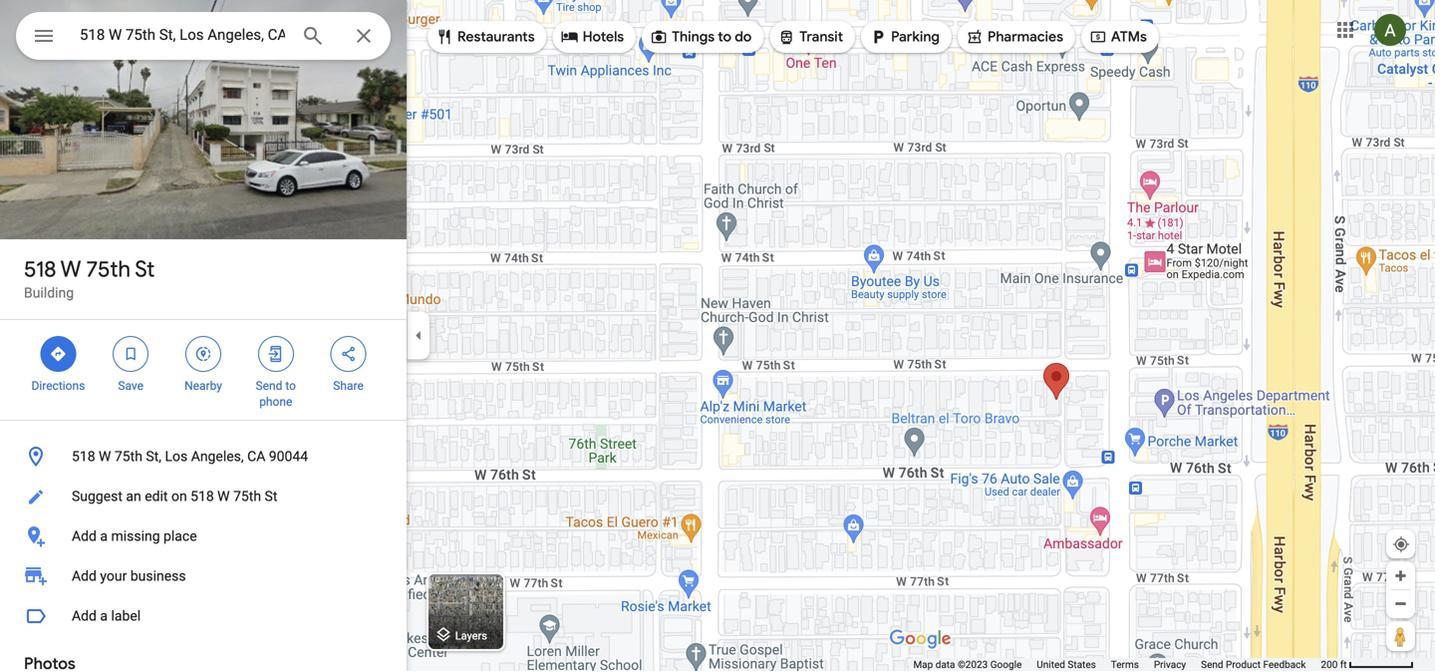 Task type: vqa. For each thing, say whether or not it's contained in the screenshot.
"w" to the top
yes



Task type: locate. For each thing, give the bounding box(es) containing it.
1 vertical spatial add
[[72, 568, 97, 584]]

send left product
[[1202, 659, 1224, 671]]

2 vertical spatial add
[[72, 608, 97, 624]]

75th inside button
[[115, 448, 143, 465]]


[[561, 26, 579, 48]]

2 vertical spatial 518
[[191, 488, 214, 505]]

0 horizontal spatial to
[[286, 379, 296, 393]]

atms
[[1112, 28, 1147, 46]]

518 up building
[[24, 255, 56, 283]]

w inside 518 w 75th st building
[[60, 255, 81, 283]]

st
[[135, 255, 155, 283], [265, 488, 278, 505]]

1 add from the top
[[72, 528, 97, 544]]

75th for st,
[[115, 448, 143, 465]]

w inside '518 w 75th st, los angeles, ca 90044' button
[[99, 448, 111, 465]]

518 inside button
[[72, 448, 95, 465]]

518 w 75th st building
[[24, 255, 155, 301]]

edit
[[145, 488, 168, 505]]

send inside button
[[1202, 659, 1224, 671]]

0 vertical spatial add
[[72, 528, 97, 544]]


[[267, 343, 285, 365]]

1 horizontal spatial w
[[99, 448, 111, 465]]

518 right on
[[191, 488, 214, 505]]

0 horizontal spatial w
[[60, 255, 81, 283]]

1 horizontal spatial send
[[1202, 659, 1224, 671]]

0 horizontal spatial 518
[[24, 255, 56, 283]]

 button
[[16, 12, 72, 64]]

1 a from the top
[[100, 528, 108, 544]]

zoom in image
[[1394, 568, 1409, 583]]

google account: angela cha  
(angela.cha@adept.ai) image
[[1375, 14, 1407, 46]]

0 vertical spatial st
[[135, 255, 155, 283]]

 pharmacies
[[966, 26, 1064, 48]]

on
[[171, 488, 187, 505]]

footer containing map data ©2023 google
[[914, 658, 1322, 671]]

2 a from the top
[[100, 608, 108, 624]]

terms button
[[1111, 658, 1139, 671]]

0 vertical spatial a
[[100, 528, 108, 544]]

1 vertical spatial 75th
[[115, 448, 143, 465]]

to inside send to phone
[[286, 379, 296, 393]]


[[966, 26, 984, 48]]

3 add from the top
[[72, 608, 97, 624]]

send up phone
[[256, 379, 283, 393]]

footer
[[914, 658, 1322, 671]]

send for send product feedback
[[1202, 659, 1224, 671]]

st inside 518 w 75th st building
[[135, 255, 155, 283]]

add left 'label'
[[72, 608, 97, 624]]

to left do
[[718, 28, 732, 46]]

518 w 75th st, los angeles, ca 90044 button
[[0, 437, 407, 477]]

w
[[60, 255, 81, 283], [99, 448, 111, 465], [218, 488, 230, 505]]

add left your at left bottom
[[72, 568, 97, 584]]

send inside send to phone
[[256, 379, 283, 393]]

a left 'label'
[[100, 608, 108, 624]]

pharmacies
[[988, 28, 1064, 46]]

st down ca
[[265, 488, 278, 505]]

518 for st,
[[72, 448, 95, 465]]

things
[[672, 28, 715, 46]]

add down the "suggest"
[[72, 528, 97, 544]]

ca
[[247, 448, 266, 465]]

518 up the "suggest"
[[72, 448, 95, 465]]

show street view coverage image
[[1387, 621, 1416, 651]]

w for st,
[[99, 448, 111, 465]]

send for send to phone
[[256, 379, 283, 393]]

75th down ca
[[233, 488, 261, 505]]

2 vertical spatial 75th
[[233, 488, 261, 505]]

1 horizontal spatial st
[[265, 488, 278, 505]]

transit
[[800, 28, 844, 46]]

1 vertical spatial a
[[100, 608, 108, 624]]

518 inside 518 w 75th st building
[[24, 255, 56, 283]]

feedback
[[1264, 659, 1307, 671]]

75th
[[86, 255, 131, 283], [115, 448, 143, 465], [233, 488, 261, 505]]

518 w 75th st main content
[[0, 0, 407, 671]]

1 horizontal spatial to
[[718, 28, 732, 46]]

1 vertical spatial 518
[[72, 448, 95, 465]]

a
[[100, 528, 108, 544], [100, 608, 108, 624]]

your
[[100, 568, 127, 584]]

to up phone
[[286, 379, 296, 393]]

200
[[1322, 659, 1338, 671]]

75th left st,
[[115, 448, 143, 465]]

75th inside 518 w 75th st building
[[86, 255, 131, 283]]


[[436, 26, 454, 48]]

0 vertical spatial send
[[256, 379, 283, 393]]

518
[[24, 255, 56, 283], [72, 448, 95, 465], [191, 488, 214, 505]]

united
[[1037, 659, 1066, 671]]

0 horizontal spatial send
[[256, 379, 283, 393]]

ft
[[1341, 659, 1348, 671]]

add a missing place
[[72, 528, 197, 544]]

add for add a label
[[72, 608, 97, 624]]

2 horizontal spatial 518
[[191, 488, 214, 505]]

0 vertical spatial w
[[60, 255, 81, 283]]

w up building
[[60, 255, 81, 283]]

send to phone
[[256, 379, 296, 409]]

2 vertical spatial w
[[218, 488, 230, 505]]

to inside  things to do
[[718, 28, 732, 46]]

a left missing
[[100, 528, 108, 544]]

st,
[[146, 448, 162, 465]]

angeles,
[[191, 448, 244, 465]]

1 vertical spatial send
[[1202, 659, 1224, 671]]

1 vertical spatial to
[[286, 379, 296, 393]]

518 inside button
[[191, 488, 214, 505]]

0 vertical spatial 75th
[[86, 255, 131, 283]]

send
[[256, 379, 283, 393], [1202, 659, 1224, 671]]

st inside button
[[265, 488, 278, 505]]


[[340, 343, 358, 365]]

add your business
[[72, 568, 186, 584]]

1 vertical spatial st
[[265, 488, 278, 505]]

label
[[111, 608, 141, 624]]

©2023
[[958, 659, 988, 671]]

0 horizontal spatial st
[[135, 255, 155, 283]]

0 vertical spatial 518
[[24, 255, 56, 283]]

2 horizontal spatial w
[[218, 488, 230, 505]]

None field
[[80, 23, 285, 47]]

w down angeles,
[[218, 488, 230, 505]]

2 add from the top
[[72, 568, 97, 584]]

an
[[126, 488, 141, 505]]

united states
[[1037, 659, 1097, 671]]

to
[[718, 28, 732, 46], [286, 379, 296, 393]]

w up the "suggest"
[[99, 448, 111, 465]]

 hotels
[[561, 26, 624, 48]]

518 w 75th st, los angeles, ca 90044
[[72, 448, 308, 465]]

0 vertical spatial to
[[718, 28, 732, 46]]

st up 
[[135, 255, 155, 283]]

1 horizontal spatial 518
[[72, 448, 95, 465]]

1 vertical spatial w
[[99, 448, 111, 465]]

add
[[72, 528, 97, 544], [72, 568, 97, 584], [72, 608, 97, 624]]

75th up 
[[86, 255, 131, 283]]

los
[[165, 448, 188, 465]]



Task type: describe. For each thing, give the bounding box(es) containing it.
directions
[[31, 379, 85, 393]]

terms
[[1111, 659, 1139, 671]]

google
[[991, 659, 1022, 671]]

place
[[164, 528, 197, 544]]

add for add your business
[[72, 568, 97, 584]]

show your location image
[[1393, 535, 1411, 553]]

layers
[[455, 629, 487, 642]]

w inside suggest an edit on 518 w 75th st button
[[218, 488, 230, 505]]

suggest
[[72, 488, 123, 505]]

add for add a missing place
[[72, 528, 97, 544]]

a for label
[[100, 608, 108, 624]]

a for missing
[[100, 528, 108, 544]]

add a label
[[72, 608, 141, 624]]

suggest an edit on 518 w 75th st
[[72, 488, 278, 505]]

business
[[130, 568, 186, 584]]

collapse side panel image
[[408, 325, 430, 346]]

privacy
[[1154, 659, 1187, 671]]

map data ©2023 google
[[914, 659, 1022, 671]]

zoom out image
[[1394, 596, 1409, 611]]

518 for st
[[24, 255, 56, 283]]

 parking
[[869, 26, 940, 48]]

none field inside 518 w 75th st, los angeles, ca 90044 field
[[80, 23, 285, 47]]

 transit
[[778, 26, 844, 48]]

united states button
[[1037, 658, 1097, 671]]

200 ft button
[[1322, 659, 1415, 671]]

phone
[[259, 395, 293, 409]]


[[49, 343, 67, 365]]

google maps element
[[0, 0, 1436, 671]]


[[778, 26, 796, 48]]

add a missing place button
[[0, 516, 407, 556]]

actions for 518 w 75th st region
[[0, 320, 407, 420]]


[[869, 26, 887, 48]]

missing
[[111, 528, 160, 544]]


[[32, 21, 56, 50]]

send product feedback
[[1202, 659, 1307, 671]]


[[650, 26, 668, 48]]

 restaurants
[[436, 26, 535, 48]]

200 ft
[[1322, 659, 1348, 671]]

w for st
[[60, 255, 81, 283]]

parking
[[891, 28, 940, 46]]

nearby
[[185, 379, 222, 393]]

 things to do
[[650, 26, 752, 48]]

90044
[[269, 448, 308, 465]]

hotels
[[583, 28, 624, 46]]

product
[[1226, 659, 1261, 671]]

 search field
[[16, 12, 391, 64]]

map
[[914, 659, 933, 671]]


[[194, 343, 212, 365]]

data
[[936, 659, 956, 671]]

share
[[333, 379, 364, 393]]

restaurants
[[458, 28, 535, 46]]

states
[[1068, 659, 1097, 671]]


[[1090, 26, 1108, 48]]

75th inside button
[[233, 488, 261, 505]]

518 W 75th St, Los Angeles, CA 90044 field
[[16, 12, 391, 60]]

add a label button
[[0, 596, 407, 636]]

building
[[24, 285, 74, 301]]

 atms
[[1090, 26, 1147, 48]]

privacy button
[[1154, 658, 1187, 671]]

add your business link
[[0, 556, 407, 596]]

footer inside google maps element
[[914, 658, 1322, 671]]


[[122, 343, 140, 365]]

save
[[118, 379, 144, 393]]

75th for st
[[86, 255, 131, 283]]

suggest an edit on 518 w 75th st button
[[0, 477, 407, 516]]

send product feedback button
[[1202, 658, 1307, 671]]

do
[[735, 28, 752, 46]]



